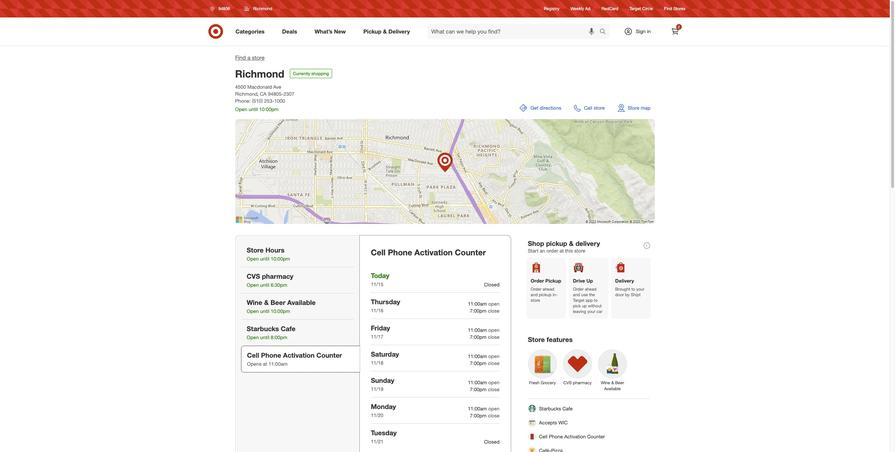Task type: vqa. For each thing, say whether or not it's contained in the screenshot.
'Shop all Mondo Llama Create-Your-Own Suncatchers Kit - Mondo Llama™'
no



Task type: describe. For each thing, give the bounding box(es) containing it.
beer for wine & beer available open until 10:00pm
[[271, 299, 286, 307]]

by
[[625, 292, 630, 298]]

& for pickup & delivery
[[383, 28, 387, 35]]

your inside drive up order ahead and use the target app to pick up without leaving your car
[[588, 309, 596, 315]]

fresh
[[529, 381, 540, 386]]

today 11/15
[[371, 272, 390, 288]]

wine for wine & beer available
[[601, 381, 611, 386]]

today
[[371, 272, 390, 280]]

stores
[[674, 6, 686, 11]]

app
[[586, 298, 593, 303]]

7:00pm for sunday
[[470, 387, 487, 393]]

7:00pm for friday
[[470, 334, 487, 340]]

& for wine & beer available
[[612, 381, 614, 386]]

11:00am open 7:00pm close for friday
[[468, 327, 500, 340]]

macdonald
[[248, 84, 272, 90]]

cvs pharmacy open until 6:30pm
[[247, 273, 294, 288]]

1 horizontal spatial phone
[[388, 248, 412, 257]]

1 horizontal spatial cell phone activation counter
[[539, 434, 605, 440]]

pickup inside order pickup order ahead and pickup in- store
[[546, 278, 562, 284]]

close for monday
[[488, 413, 500, 419]]

pickup & delivery
[[364, 28, 410, 35]]

2 link
[[668, 24, 683, 39]]

sunday
[[371, 377, 395, 385]]

7:00pm for thursday
[[470, 308, 487, 314]]

call store
[[584, 105, 605, 111]]

store inside shop pickup & delivery start an order at this store
[[575, 248, 586, 254]]

phone inside cell phone activation counter opens at 11:00am
[[261, 352, 281, 360]]

store map button
[[613, 100, 655, 117]]

until inside wine & beer available open until 10:00pm
[[260, 309, 269, 315]]

available for wine & beer available
[[605, 387, 621, 392]]

shop pickup & delivery start an order at this store
[[528, 240, 600, 254]]

call store button
[[570, 100, 609, 117]]

up
[[582, 304, 587, 309]]

map
[[641, 105, 651, 111]]

pickup inside order pickup order ahead and pickup in- store
[[539, 292, 552, 298]]

wine for wine & beer available open until 10:00pm
[[247, 299, 262, 307]]

94806 button
[[206, 2, 237, 15]]

weekly ad
[[571, 6, 591, 11]]

2307
[[284, 91, 295, 97]]

weekly
[[571, 6, 584, 11]]

thursday 11/16
[[371, 298, 400, 314]]

1 horizontal spatial activation
[[415, 248, 453, 257]]

use
[[582, 292, 588, 298]]

until for cvs
[[260, 282, 269, 288]]

(510)
[[252, 98, 263, 104]]

door
[[616, 292, 624, 298]]

1 horizontal spatial cell
[[371, 248, 386, 257]]

close for thursday
[[488, 308, 500, 314]]

get directions
[[531, 105, 562, 111]]

order for drive up
[[573, 287, 584, 292]]

accepts
[[539, 420, 557, 426]]

store capabilities with hours, vertical tabs tab list
[[235, 235, 360, 453]]

categories link
[[230, 24, 273, 39]]

registry link
[[544, 6, 560, 12]]

10:00pm inside wine & beer available open until 10:00pm
[[271, 309, 290, 315]]

94806
[[218, 6, 230, 11]]

cell phone activation counter opens at 11:00am
[[247, 352, 342, 367]]

saturday 11/18
[[371, 350, 399, 366]]

circle
[[643, 6, 653, 11]]

drive
[[573, 278, 585, 284]]

shop
[[528, 240, 545, 248]]

registry
[[544, 6, 560, 11]]

11/19
[[371, 387, 384, 392]]

friday
[[371, 324, 390, 332]]

in
[[647, 28, 651, 34]]

redcard link
[[602, 6, 619, 12]]

saturday
[[371, 350, 399, 359]]

and for drive
[[573, 292, 580, 298]]

0 vertical spatial cell phone activation counter
[[371, 248, 486, 257]]

deals link
[[276, 24, 306, 39]]

monday 11/20
[[371, 403, 396, 419]]

target circle link
[[630, 6, 653, 12]]

fresh grocery
[[529, 381, 556, 386]]

cvs for cvs pharmacy open until 6:30pm
[[247, 273, 260, 281]]

in-
[[553, 292, 558, 298]]

11:00am open 7:00pm close for monday
[[468, 406, 500, 419]]

11/16
[[371, 308, 384, 314]]

redcard
[[602, 6, 619, 11]]

and for order
[[531, 292, 538, 298]]

shopping
[[312, 71, 329, 76]]

until inside '4500 macdonald ave richmond, ca 94805-2307 phone: (510) 253-1000 open until 10:00pm'
[[249, 106, 258, 112]]

starbucks for starbucks cafe open until 8:00pm
[[247, 325, 279, 333]]

leaving
[[573, 309, 586, 315]]

weekly ad link
[[571, 6, 591, 12]]

activation inside cell phone activation counter opens at 11:00am
[[283, 352, 315, 360]]

at inside shop pickup & delivery start an order at this store
[[560, 248, 564, 254]]

11:00am open 7:00pm close for saturday
[[468, 354, 500, 367]]

open for friday
[[489, 327, 500, 333]]

wic
[[559, 420, 568, 426]]

11:00am open 7:00pm close for thursday
[[468, 301, 500, 314]]

pickup inside shop pickup & delivery start an order at this store
[[546, 240, 568, 248]]

find for find stores
[[665, 6, 673, 11]]

pharmacy for cvs pharmacy
[[573, 381, 592, 386]]

find stores
[[665, 6, 686, 11]]

open for saturday
[[489, 354, 500, 360]]

2 horizontal spatial phone
[[549, 434, 563, 440]]

accepts wic
[[539, 420, 568, 426]]

store for store features
[[528, 336, 545, 344]]

2 vertical spatial cell
[[539, 434, 548, 440]]

close for saturday
[[488, 361, 500, 367]]

open for cvs pharmacy
[[247, 282, 259, 288]]

starbucks for starbucks cafe
[[539, 406, 561, 412]]

ca
[[260, 91, 267, 97]]

pickup & delivery link
[[358, 24, 419, 39]]

8:00pm
[[271, 335, 287, 341]]

brought
[[616, 287, 631, 292]]

2 vertical spatial activation
[[565, 434, 586, 440]]

richmond inside dropdown button
[[253, 6, 272, 11]]

find a store link
[[235, 54, 265, 61]]

available for wine & beer available open until 10:00pm
[[287, 299, 316, 307]]

store map
[[628, 105, 651, 111]]

tuesday
[[371, 429, 397, 437]]

closed for today
[[484, 282, 500, 288]]

get directions link
[[515, 100, 566, 117]]

thursday
[[371, 298, 400, 306]]

richmond map image
[[235, 119, 655, 224]]

cvs pharmacy
[[564, 381, 592, 386]]

beer for wine & beer available
[[616, 381, 624, 386]]

currently
[[293, 71, 310, 76]]

friday 11/17
[[371, 324, 390, 340]]

sign
[[636, 28, 646, 34]]

11:00am open 7:00pm close for sunday
[[468, 380, 500, 393]]

sign in
[[636, 28, 651, 34]]

ahead for up
[[585, 287, 597, 292]]

starbucks cafe
[[539, 406, 573, 412]]

your inside delivery brought to your door by shipt
[[637, 287, 645, 292]]

counter inside cell phone activation counter opens at 11:00am
[[317, 352, 342, 360]]

what's new
[[315, 28, 346, 35]]

11:00am for thursday
[[468, 301, 487, 307]]

to inside delivery brought to your door by shipt
[[632, 287, 635, 292]]

until for starbucks
[[260, 335, 269, 341]]

11:00am for friday
[[468, 327, 487, 333]]



Task type: locate. For each thing, give the bounding box(es) containing it.
10:00pm down hours
[[271, 256, 290, 262]]

store left features
[[528, 336, 545, 344]]

11:00am inside cell phone activation counter opens at 11:00am
[[269, 361, 288, 367]]

open inside wine & beer available open until 10:00pm
[[247, 309, 259, 315]]

0 vertical spatial available
[[287, 299, 316, 307]]

2 vertical spatial counter
[[588, 434, 605, 440]]

order for order pickup
[[531, 287, 542, 292]]

beer
[[271, 299, 286, 307], [616, 381, 624, 386]]

get
[[531, 105, 539, 111]]

1 vertical spatial 10:00pm
[[271, 256, 290, 262]]

1 horizontal spatial your
[[637, 287, 645, 292]]

pharmacy inside "link"
[[573, 381, 592, 386]]

what's new link
[[309, 24, 355, 39]]

sign in link
[[618, 24, 662, 39]]

until left 6:30pm
[[260, 282, 269, 288]]

wine inside wine & beer available open until 10:00pm
[[247, 299, 262, 307]]

3 close from the top
[[488, 361, 500, 367]]

& inside "link"
[[383, 28, 387, 35]]

3 open from the top
[[489, 354, 500, 360]]

cafe for starbucks cafe open until 8:00pm
[[281, 325, 296, 333]]

11:00am for sunday
[[468, 380, 487, 386]]

0 horizontal spatial cell
[[247, 352, 259, 360]]

open up starbucks cafe open until 8:00pm
[[247, 309, 259, 315]]

0 horizontal spatial phone
[[261, 352, 281, 360]]

1000
[[274, 98, 285, 104]]

&
[[383, 28, 387, 35], [569, 240, 574, 248], [264, 299, 269, 307], [612, 381, 614, 386]]

0 horizontal spatial wine
[[247, 299, 262, 307]]

and left use
[[573, 292, 580, 298]]

find a store
[[235, 54, 265, 61]]

store left hours
[[247, 246, 264, 254]]

11/20
[[371, 413, 384, 419]]

1 vertical spatial cell
[[247, 352, 259, 360]]

0 horizontal spatial available
[[287, 299, 316, 307]]

until inside starbucks cafe open until 8:00pm
[[260, 335, 269, 341]]

order inside drive up order ahead and use the target app to pick up without leaving your car
[[573, 287, 584, 292]]

store features
[[528, 336, 573, 344]]

& for wine & beer available open until 10:00pm
[[264, 299, 269, 307]]

0 vertical spatial 10:00pm
[[259, 106, 279, 112]]

target
[[630, 6, 641, 11], [573, 298, 585, 303]]

search button
[[597, 24, 613, 41]]

1 closed from the top
[[484, 282, 500, 288]]

0 vertical spatial cvs
[[247, 273, 260, 281]]

1 vertical spatial pickup
[[539, 292, 552, 298]]

0 vertical spatial find
[[665, 6, 673, 11]]

1 vertical spatial closed
[[484, 439, 500, 445]]

starbucks up "accepts"
[[539, 406, 561, 412]]

1 vertical spatial cafe
[[563, 406, 573, 412]]

features
[[547, 336, 573, 344]]

0 vertical spatial pharmacy
[[262, 273, 294, 281]]

10:00pm down 253-
[[259, 106, 279, 112]]

0 vertical spatial at
[[560, 248, 564, 254]]

0 horizontal spatial cell phone activation counter
[[371, 248, 486, 257]]

currently shopping
[[293, 71, 329, 76]]

store hours open until 10:00pm
[[247, 246, 290, 262]]

1 and from the left
[[531, 292, 538, 298]]

delivery
[[576, 240, 600, 248]]

0 horizontal spatial delivery
[[389, 28, 410, 35]]

at right opens
[[263, 361, 267, 367]]

1 vertical spatial richmond
[[235, 67, 284, 80]]

at inside cell phone activation counter opens at 11:00am
[[263, 361, 267, 367]]

0 vertical spatial starbucks
[[247, 325, 279, 333]]

pickup up order
[[546, 240, 568, 248]]

phone up opens
[[261, 352, 281, 360]]

& inside wine & beer available open until 10:00pm
[[264, 299, 269, 307]]

wine right cvs pharmacy
[[601, 381, 611, 386]]

10:00pm
[[259, 106, 279, 112], [271, 256, 290, 262], [271, 309, 290, 315]]

pharmacy inside cvs pharmacy open until 6:30pm
[[262, 273, 294, 281]]

pharmacy up 6:30pm
[[262, 273, 294, 281]]

available inside wine & beer available
[[605, 387, 621, 392]]

pharmacy for cvs pharmacy open until 6:30pm
[[262, 273, 294, 281]]

starbucks up 8:00pm
[[247, 325, 279, 333]]

0 vertical spatial target
[[630, 6, 641, 11]]

0 horizontal spatial store
[[247, 246, 264, 254]]

call
[[584, 105, 593, 111]]

cafe
[[281, 325, 296, 333], [563, 406, 573, 412]]

find stores link
[[665, 6, 686, 12]]

store inside store hours open until 10:00pm
[[247, 246, 264, 254]]

store inside button
[[594, 105, 605, 111]]

1 vertical spatial at
[[263, 361, 267, 367]]

11:00am for saturday
[[468, 354, 487, 360]]

ahead up the in-
[[543, 287, 555, 292]]

pickup right new
[[364, 28, 382, 35]]

new
[[334, 28, 346, 35]]

11/17
[[371, 334, 384, 340]]

pick
[[573, 304, 581, 309]]

1 horizontal spatial to
[[632, 287, 635, 292]]

cafe for starbucks cafe
[[563, 406, 573, 412]]

0 horizontal spatial to
[[594, 298, 598, 303]]

1 horizontal spatial pickup
[[546, 278, 562, 284]]

monday
[[371, 403, 396, 411]]

find left the stores
[[665, 6, 673, 11]]

1 vertical spatial to
[[594, 298, 598, 303]]

cvs inside "link"
[[564, 381, 572, 386]]

1 vertical spatial target
[[573, 298, 585, 303]]

1 horizontal spatial starbucks
[[539, 406, 561, 412]]

an
[[540, 248, 546, 254]]

0 horizontal spatial at
[[263, 361, 267, 367]]

1 horizontal spatial at
[[560, 248, 564, 254]]

ahead inside drive up order ahead and use the target app to pick up without leaving your car
[[585, 287, 597, 292]]

0 vertical spatial cell
[[371, 248, 386, 257]]

to inside drive up order ahead and use the target app to pick up without leaving your car
[[594, 298, 598, 303]]

open inside '4500 macdonald ave richmond, ca 94805-2307 phone: (510) 253-1000 open until 10:00pm'
[[235, 106, 247, 112]]

0 horizontal spatial cvs
[[247, 273, 260, 281]]

1 horizontal spatial ahead
[[585, 287, 597, 292]]

0 horizontal spatial starbucks
[[247, 325, 279, 333]]

1 vertical spatial pickup
[[546, 278, 562, 284]]

1 vertical spatial available
[[605, 387, 621, 392]]

richmond up categories link
[[253, 6, 272, 11]]

0 horizontal spatial and
[[531, 292, 538, 298]]

10:00pm inside store hours open until 10:00pm
[[271, 256, 290, 262]]

0 vertical spatial beer
[[271, 299, 286, 307]]

4 close from the top
[[488, 387, 500, 393]]

7:00pm for monday
[[470, 413, 487, 419]]

0 vertical spatial delivery
[[389, 28, 410, 35]]

1 vertical spatial wine
[[601, 381, 611, 386]]

pickup up the in-
[[546, 278, 562, 284]]

pharmacy left wine & beer available
[[573, 381, 592, 386]]

cvs inside cvs pharmacy open until 6:30pm
[[247, 273, 260, 281]]

pickup
[[546, 240, 568, 248], [539, 292, 552, 298]]

pickup left the in-
[[539, 292, 552, 298]]

2 vertical spatial phone
[[549, 434, 563, 440]]

4500 macdonald ave richmond, ca 94805-2307 phone: (510) 253-1000 open until 10:00pm
[[235, 84, 295, 112]]

a
[[248, 54, 251, 61]]

richmond up macdonald
[[235, 67, 284, 80]]

0 vertical spatial pickup
[[364, 28, 382, 35]]

ahead for pickup
[[543, 287, 555, 292]]

11/21
[[371, 439, 384, 445]]

up
[[587, 278, 593, 284]]

4 11:00am open 7:00pm close from the top
[[468, 380, 500, 393]]

wine & beer available link
[[595, 347, 630, 394]]

pickup inside "pickup & delivery" "link"
[[364, 28, 382, 35]]

until down (510)
[[249, 106, 258, 112]]

1 vertical spatial store
[[247, 246, 264, 254]]

start
[[528, 248, 539, 254]]

ahead up the
[[585, 287, 597, 292]]

1 horizontal spatial store
[[528, 336, 545, 344]]

target left circle
[[630, 6, 641, 11]]

11:00am for monday
[[468, 406, 487, 412]]

find for find a store
[[235, 54, 246, 61]]

store for store map
[[628, 105, 640, 111]]

2 closed from the top
[[484, 439, 500, 445]]

wine & beer available
[[601, 381, 624, 392]]

to up without
[[594, 298, 598, 303]]

delivery inside delivery brought to your door by shipt
[[616, 278, 634, 284]]

2 open from the top
[[489, 327, 500, 333]]

1 7:00pm from the top
[[470, 308, 487, 314]]

richmond
[[253, 6, 272, 11], [235, 67, 284, 80]]

deals
[[282, 28, 297, 35]]

at
[[560, 248, 564, 254], [263, 361, 267, 367]]

1 vertical spatial cell phone activation counter
[[539, 434, 605, 440]]

delivery brought to your door by shipt
[[616, 278, 645, 298]]

94805-
[[268, 91, 284, 97]]

1 vertical spatial pharmacy
[[573, 381, 592, 386]]

your up shipt
[[637, 287, 645, 292]]

1 horizontal spatial wine
[[601, 381, 611, 386]]

1 horizontal spatial counter
[[455, 248, 486, 257]]

cell up opens
[[247, 352, 259, 360]]

pickup
[[364, 28, 382, 35], [546, 278, 562, 284]]

cvs down store hours open until 10:00pm
[[247, 273, 260, 281]]

1 horizontal spatial delivery
[[616, 278, 634, 284]]

store inside order pickup order ahead and pickup in- store
[[531, 298, 540, 303]]

beer inside wine & beer available open until 10:00pm
[[271, 299, 286, 307]]

0 horizontal spatial ahead
[[543, 287, 555, 292]]

to up shipt
[[632, 287, 635, 292]]

open inside store hours open until 10:00pm
[[247, 256, 259, 262]]

fresh grocery link
[[525, 347, 560, 388]]

and inside order pickup order ahead and pickup in- store
[[531, 292, 538, 298]]

2 vertical spatial 10:00pm
[[271, 309, 290, 315]]

close for sunday
[[488, 387, 500, 393]]

car
[[597, 309, 603, 315]]

cvs
[[247, 273, 260, 281], [564, 381, 572, 386]]

1 11:00am open 7:00pm close from the top
[[468, 301, 500, 314]]

7:00pm
[[470, 308, 487, 314], [470, 334, 487, 340], [470, 361, 487, 367], [470, 387, 487, 393], [470, 413, 487, 419]]

0 horizontal spatial your
[[588, 309, 596, 315]]

shipt
[[631, 292, 641, 298]]

open up cvs pharmacy open until 6:30pm
[[247, 256, 259, 262]]

0 vertical spatial to
[[632, 287, 635, 292]]

1 horizontal spatial beer
[[616, 381, 624, 386]]

until inside cvs pharmacy open until 6:30pm
[[260, 282, 269, 288]]

2 horizontal spatial activation
[[565, 434, 586, 440]]

wine down cvs pharmacy open until 6:30pm
[[247, 299, 262, 307]]

What can we help you find? suggestions appear below search field
[[427, 24, 602, 39]]

5 7:00pm from the top
[[470, 413, 487, 419]]

open down phone:
[[235, 106, 247, 112]]

11:00am
[[468, 301, 487, 307], [468, 327, 487, 333], [468, 354, 487, 360], [269, 361, 288, 367], [468, 380, 487, 386], [468, 406, 487, 412]]

1 horizontal spatial and
[[573, 292, 580, 298]]

without
[[588, 304, 602, 309]]

0 horizontal spatial pharmacy
[[262, 273, 294, 281]]

2 horizontal spatial cell
[[539, 434, 548, 440]]

6:30pm
[[271, 282, 287, 288]]

0 vertical spatial activation
[[415, 248, 453, 257]]

tuesday 11/21
[[371, 429, 397, 445]]

delivery inside "link"
[[389, 28, 410, 35]]

open left 6:30pm
[[247, 282, 259, 288]]

0 horizontal spatial beer
[[271, 299, 286, 307]]

store left map
[[628, 105, 640, 111]]

1 vertical spatial your
[[588, 309, 596, 315]]

until down hours
[[260, 256, 269, 262]]

0 vertical spatial store
[[628, 105, 640, 111]]

0 vertical spatial counter
[[455, 248, 486, 257]]

& inside shop pickup & delivery start an order at this store
[[569, 240, 574, 248]]

richmond button
[[240, 2, 277, 15]]

sunday 11/19
[[371, 377, 395, 392]]

what's
[[315, 28, 333, 35]]

1 horizontal spatial find
[[665, 6, 673, 11]]

and inside drive up order ahead and use the target app to pick up without leaving your car
[[573, 292, 580, 298]]

0 horizontal spatial counter
[[317, 352, 342, 360]]

2 7:00pm from the top
[[470, 334, 487, 340]]

10:00pm inside '4500 macdonald ave richmond, ca 94805-2307 phone: (510) 253-1000 open until 10:00pm'
[[259, 106, 279, 112]]

ave
[[273, 84, 281, 90]]

0 horizontal spatial pickup
[[364, 28, 382, 35]]

0 vertical spatial pickup
[[546, 240, 568, 248]]

0 vertical spatial cafe
[[281, 325, 296, 333]]

cvs for cvs pharmacy
[[564, 381, 572, 386]]

11/15
[[371, 282, 384, 288]]

1 vertical spatial counter
[[317, 352, 342, 360]]

cafe up 8:00pm
[[281, 325, 296, 333]]

cell up the today
[[371, 248, 386, 257]]

1 horizontal spatial cvs
[[564, 381, 572, 386]]

1 ahead from the left
[[543, 287, 555, 292]]

0 horizontal spatial activation
[[283, 352, 315, 360]]

1 vertical spatial delivery
[[616, 278, 634, 284]]

0 vertical spatial closed
[[484, 282, 500, 288]]

2
[[678, 25, 680, 29]]

this
[[565, 248, 573, 254]]

& inside wine & beer available
[[612, 381, 614, 386]]

find
[[665, 6, 673, 11], [235, 54, 246, 61]]

0 horizontal spatial find
[[235, 54, 246, 61]]

your
[[637, 287, 645, 292], [588, 309, 596, 315]]

0 vertical spatial phone
[[388, 248, 412, 257]]

store for store hours open until 10:00pm
[[247, 246, 264, 254]]

hours
[[266, 246, 285, 254]]

open for starbucks cafe
[[247, 335, 259, 341]]

wine
[[247, 299, 262, 307], [601, 381, 611, 386]]

wine inside wine & beer available
[[601, 381, 611, 386]]

3 11:00am open 7:00pm close from the top
[[468, 354, 500, 367]]

cvs right grocery
[[564, 381, 572, 386]]

open left 8:00pm
[[247, 335, 259, 341]]

1 vertical spatial starbucks
[[539, 406, 561, 412]]

until left 8:00pm
[[260, 335, 269, 341]]

cafe inside starbucks cafe open until 8:00pm
[[281, 325, 296, 333]]

2 and from the left
[[573, 292, 580, 298]]

store inside button
[[628, 105, 640, 111]]

target circle
[[630, 6, 653, 11]]

0 vertical spatial your
[[637, 287, 645, 292]]

cell down "accepts"
[[539, 434, 548, 440]]

close
[[488, 308, 500, 314], [488, 334, 500, 340], [488, 361, 500, 367], [488, 387, 500, 393], [488, 413, 500, 419]]

target inside drive up order ahead and use the target app to pick up without leaving your car
[[573, 298, 585, 303]]

1 close from the top
[[488, 308, 500, 314]]

available inside wine & beer available open until 10:00pm
[[287, 299, 316, 307]]

find left a
[[235, 54, 246, 61]]

1 vertical spatial cvs
[[564, 381, 572, 386]]

open inside starbucks cafe open until 8:00pm
[[247, 335, 259, 341]]

order pickup order ahead and pickup in- store
[[531, 278, 562, 303]]

until for store
[[260, 256, 269, 262]]

until
[[249, 106, 258, 112], [260, 256, 269, 262], [260, 282, 269, 288], [260, 309, 269, 315], [260, 335, 269, 341]]

open for thursday
[[489, 301, 500, 307]]

11:00am open 7:00pm close
[[468, 301, 500, 314], [468, 327, 500, 340], [468, 354, 500, 367], [468, 380, 500, 393], [468, 406, 500, 419]]

0 horizontal spatial target
[[573, 298, 585, 303]]

closed for tuesday
[[484, 439, 500, 445]]

5 close from the top
[[488, 413, 500, 419]]

ad
[[586, 6, 591, 11]]

categories
[[236, 28, 265, 35]]

1 horizontal spatial available
[[605, 387, 621, 392]]

5 open from the top
[[489, 406, 500, 412]]

2 horizontal spatial counter
[[588, 434, 605, 440]]

cafe up wic
[[563, 406, 573, 412]]

pharmacy
[[262, 273, 294, 281], [573, 381, 592, 386]]

until up starbucks cafe open until 8:00pm
[[260, 309, 269, 315]]

7:00pm for saturday
[[470, 361, 487, 367]]

richmond,
[[235, 91, 259, 97]]

10:00pm up starbucks cafe open until 8:00pm
[[271, 309, 290, 315]]

1 open from the top
[[489, 301, 500, 307]]

cell
[[371, 248, 386, 257], [247, 352, 259, 360], [539, 434, 548, 440]]

2 11:00am open 7:00pm close from the top
[[468, 327, 500, 340]]

4500
[[235, 84, 246, 90]]

target up pick
[[573, 298, 585, 303]]

0 vertical spatial richmond
[[253, 6, 272, 11]]

5 11:00am open 7:00pm close from the top
[[468, 406, 500, 419]]

1 horizontal spatial pharmacy
[[573, 381, 592, 386]]

until inside store hours open until 10:00pm
[[260, 256, 269, 262]]

3 7:00pm from the top
[[470, 361, 487, 367]]

at left this
[[560, 248, 564, 254]]

counter
[[455, 248, 486, 257], [317, 352, 342, 360], [588, 434, 605, 440]]

open for monday
[[489, 406, 500, 412]]

2 horizontal spatial store
[[628, 105, 640, 111]]

starbucks inside starbucks cafe open until 8:00pm
[[247, 325, 279, 333]]

open for store hours
[[247, 256, 259, 262]]

wine & beer available open until 10:00pm
[[247, 299, 316, 315]]

4 open from the top
[[489, 380, 500, 386]]

directions
[[540, 105, 562, 111]]

2 ahead from the left
[[585, 287, 597, 292]]

2 close from the top
[[488, 334, 500, 340]]

your down without
[[588, 309, 596, 315]]

4 7:00pm from the top
[[470, 387, 487, 393]]

phone down accepts wic
[[549, 434, 563, 440]]

beer inside wine & beer available
[[616, 381, 624, 386]]

cell inside cell phone activation counter opens at 11:00am
[[247, 352, 259, 360]]

close for friday
[[488, 334, 500, 340]]

open for sunday
[[489, 380, 500, 386]]

0 horizontal spatial cafe
[[281, 325, 296, 333]]

1 vertical spatial beer
[[616, 381, 624, 386]]

0 vertical spatial wine
[[247, 299, 262, 307]]

1 vertical spatial phone
[[261, 352, 281, 360]]

phone up the today
[[388, 248, 412, 257]]

ahead inside order pickup order ahead and pickup in- store
[[543, 287, 555, 292]]

and left the in-
[[531, 292, 538, 298]]

1 vertical spatial find
[[235, 54, 246, 61]]

1 vertical spatial activation
[[283, 352, 315, 360]]

2 vertical spatial store
[[528, 336, 545, 344]]

open inside cvs pharmacy open until 6:30pm
[[247, 282, 259, 288]]



